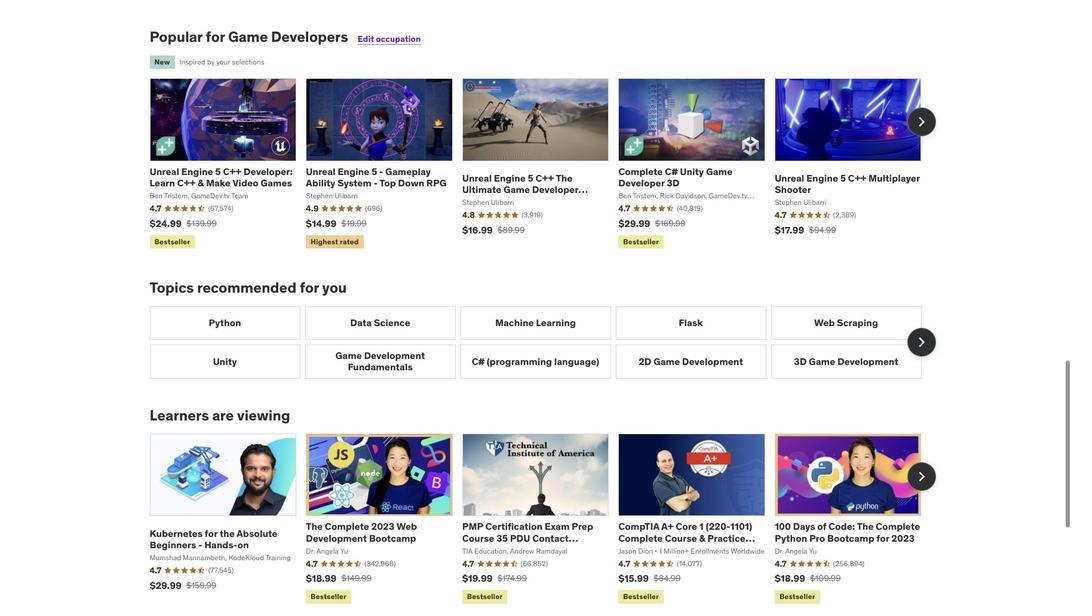Task type: vqa. For each thing, say whether or not it's contained in the screenshot.
THE "5" in "Unreal Engine 5 - Gameplay Ability System - Top Down RPG"
yes



Task type: locate. For each thing, give the bounding box(es) containing it.
2023 inside 100 days of code: the complete python pro bootcamp for 2023
[[892, 532, 915, 544]]

engine inside unreal engine 5 - gameplay ability system - top down rpg
[[338, 165, 369, 177]]

2 vertical spatial carousel element
[[150, 434, 936, 605]]

complete inside the complete 2023 web development bootcamp
[[325, 521, 369, 533]]

game development fundamentals link
[[305, 345, 456, 379]]

unreal inside unreal engine 5 c++ developer: learn c++ & make video games
[[150, 165, 179, 177]]

contact
[[533, 532, 569, 544]]

c++ inside unreal engine 5 c++ multiplayer shooter
[[848, 172, 867, 184]]

popular for game developers
[[150, 28, 348, 46]]

web scraping link
[[771, 306, 922, 340]]

5 inside unreal engine 5 c++ developer: learn c++ & make video games
[[215, 165, 221, 177]]

game inside unreal engine 5 c++ the ultimate game developer course
[[504, 183, 530, 195]]

for inside kubernetes for the absolute beginners - hands-on
[[205, 527, 218, 539]]

python left pro
[[775, 532, 808, 544]]

0 vertical spatial c#
[[665, 165, 678, 177]]

unreal engine 5 c++ multiplayer shooter link
[[775, 172, 920, 195]]

web
[[814, 317, 835, 329], [397, 521, 417, 533]]

unreal engine 5 c++ multiplayer shooter
[[775, 172, 920, 195]]

pdu
[[510, 532, 530, 544]]

1 horizontal spatial developer
[[619, 177, 665, 189]]

engine for c++
[[181, 165, 213, 177]]

the inside 100 days of code: the complete python pro bootcamp for 2023
[[857, 521, 874, 533]]

0 horizontal spatial &
[[198, 177, 204, 189]]

0 vertical spatial web
[[814, 317, 835, 329]]

inspired by your selections
[[180, 57, 265, 66]]

1 horizontal spatial &
[[699, 532, 706, 544]]

0 vertical spatial &
[[198, 177, 204, 189]]

the inside the complete 2023 web development bootcamp
[[306, 521, 323, 533]]

1 horizontal spatial exam
[[619, 544, 644, 556]]

the
[[556, 172, 573, 184], [306, 521, 323, 533], [857, 521, 874, 533]]

- left the gameplay
[[379, 165, 383, 177]]

1 vertical spatial exam
[[619, 544, 644, 556]]

course inside comptia a+ core 1 (220-1101) complete course & practice exam
[[665, 532, 697, 544]]

1 horizontal spatial unity
[[680, 165, 704, 177]]

developers
[[271, 28, 348, 46]]

exam
[[545, 521, 570, 533], [619, 544, 644, 556]]

0 horizontal spatial exam
[[545, 521, 570, 533]]

unreal inside unreal engine 5 c++ multiplayer shooter
[[775, 172, 805, 184]]

engine inside unreal engine 5 c++ developer: learn c++ & make video games
[[181, 165, 213, 177]]

1 carousel element from the top
[[150, 79, 936, 251]]

1 horizontal spatial c#
[[665, 165, 678, 177]]

course inside pmp certification exam prep course 35 pdu contact hours/pdu
[[462, 532, 495, 544]]

2 vertical spatial next image
[[912, 468, 931, 487]]

5 inside unreal engine 5 c++ the ultimate game developer course
[[528, 172, 534, 184]]

machine learning link
[[460, 306, 611, 340]]

development inside the complete 2023 web development bootcamp
[[306, 532, 367, 544]]

python
[[209, 317, 241, 329], [775, 532, 808, 544]]

1 vertical spatial 3d
[[794, 355, 807, 367]]

next image for topics recommended for you
[[912, 333, 931, 352]]

0 horizontal spatial python
[[209, 317, 241, 329]]

& left (220-
[[699, 532, 706, 544]]

3d inside complete c# unity game developer 3d
[[667, 177, 680, 189]]

1 vertical spatial unity
[[213, 355, 237, 367]]

of
[[818, 521, 827, 533]]

1 horizontal spatial -
[[374, 177, 378, 189]]

3d
[[667, 177, 680, 189], [794, 355, 807, 367]]

developer inside complete c# unity game developer 3d
[[619, 177, 665, 189]]

0 horizontal spatial -
[[198, 539, 202, 551]]

1 bootcamp from the left
[[369, 532, 416, 544]]

bootcamp inside 100 days of code: the complete python pro bootcamp for 2023
[[828, 532, 875, 544]]

1 vertical spatial next image
[[912, 333, 931, 352]]

5 for -
[[372, 165, 377, 177]]

for
[[206, 28, 225, 46], [300, 278, 319, 297], [205, 527, 218, 539], [877, 532, 890, 544]]

edit
[[358, 34, 374, 44]]

0 vertical spatial exam
[[545, 521, 570, 533]]

1101)
[[731, 521, 753, 533]]

3 carousel element from the top
[[150, 434, 936, 605]]

0 horizontal spatial 2023
[[371, 521, 395, 533]]

make
[[206, 177, 231, 189]]

complete c# unity game developer 3d
[[619, 165, 733, 189]]

2 bootcamp from the left
[[828, 532, 875, 544]]

1 vertical spatial c#
[[472, 355, 485, 367]]

unreal inside unreal engine 5 c++ the ultimate game developer course
[[462, 172, 492, 184]]

data science link
[[305, 306, 456, 340]]

exam left prep in the bottom of the page
[[545, 521, 570, 533]]

kubernetes for the absolute beginners - hands-on link
[[150, 527, 278, 551]]

carousel element
[[150, 79, 936, 251], [150, 306, 936, 379], [150, 434, 936, 605]]

2 next image from the top
[[912, 333, 931, 352]]

3 next image from the top
[[912, 468, 931, 487]]

top
[[380, 177, 396, 189]]

1 vertical spatial carousel element
[[150, 306, 936, 379]]

2 carousel element from the top
[[150, 306, 936, 379]]

unreal for ability
[[306, 165, 336, 177]]

by
[[207, 57, 215, 66]]

- left the top
[[374, 177, 378, 189]]

3d game development
[[794, 355, 899, 367]]

& left make
[[198, 177, 204, 189]]

1 next image from the top
[[912, 112, 931, 131]]

the
[[220, 527, 235, 539]]

1 horizontal spatial 2023
[[892, 532, 915, 544]]

exam down comptia
[[619, 544, 644, 556]]

course inside unreal engine 5 c++ the ultimate game developer course
[[462, 195, 495, 207]]

5 left the top
[[372, 165, 377, 177]]

0 vertical spatial 3d
[[667, 177, 680, 189]]

development inside game development fundamentals
[[364, 350, 425, 362]]

carousel element containing the complete 2023 web development bootcamp
[[150, 434, 936, 605]]

1 horizontal spatial bootcamp
[[828, 532, 875, 544]]

100 days of code: the complete python pro bootcamp for 2023
[[775, 521, 920, 544]]

course
[[462, 195, 495, 207], [462, 532, 495, 544], [665, 532, 697, 544]]

python up unity link
[[209, 317, 241, 329]]

1 horizontal spatial 3d
[[794, 355, 807, 367]]

scraping
[[837, 317, 878, 329]]

5 left multiplayer
[[841, 172, 846, 184]]

new
[[154, 57, 170, 66]]

5 for &
[[215, 165, 221, 177]]

next image
[[912, 112, 931, 131], [912, 333, 931, 352], [912, 468, 931, 487]]

1 horizontal spatial the
[[556, 172, 573, 184]]

complete inside 100 days of code: the complete python pro bootcamp for 2023
[[876, 521, 920, 533]]

2 horizontal spatial the
[[857, 521, 874, 533]]

5
[[215, 165, 221, 177], [372, 165, 377, 177], [528, 172, 534, 184], [841, 172, 846, 184]]

carousel element for topics recommended for you
[[150, 306, 936, 379]]

absolute
[[237, 527, 278, 539]]

hands-
[[204, 539, 237, 551]]

beginners
[[150, 539, 196, 551]]

comptia
[[619, 521, 660, 533]]

unreal engine 5 - gameplay ability system - top down rpg
[[306, 165, 447, 189]]

for right code:
[[877, 532, 890, 544]]

unity inside complete c# unity game developer 3d
[[680, 165, 704, 177]]

unreal engine 5 c++ the ultimate game developer course link
[[462, 172, 588, 207]]

unreal
[[150, 165, 179, 177], [306, 165, 336, 177], [462, 172, 492, 184], [775, 172, 805, 184]]

complete inside complete c# unity game developer 3d
[[619, 165, 663, 177]]

2023 inside the complete 2023 web development bootcamp
[[371, 521, 395, 533]]

0 horizontal spatial developer
[[532, 183, 579, 195]]

0 horizontal spatial bootcamp
[[369, 532, 416, 544]]

c#
[[665, 165, 678, 177], [472, 355, 485, 367]]

engine inside unreal engine 5 c++ the ultimate game developer course
[[494, 172, 526, 184]]

data
[[350, 317, 372, 329]]

gameplay
[[385, 165, 431, 177]]

0 vertical spatial next image
[[912, 112, 931, 131]]

5 left video
[[215, 165, 221, 177]]

5 right ultimate on the top of the page
[[528, 172, 534, 184]]

5 inside unreal engine 5 - gameplay ability system - top down rpg
[[372, 165, 377, 177]]

0 vertical spatial unity
[[680, 165, 704, 177]]

5 for developer
[[528, 172, 534, 184]]

the for 100 days of code: the complete python pro bootcamp for 2023
[[857, 521, 874, 533]]

development
[[364, 350, 425, 362], [682, 355, 743, 367], [838, 355, 899, 367], [306, 532, 367, 544]]

pro
[[810, 532, 825, 544]]

unreal for shooter
[[775, 172, 805, 184]]

unreal inside unreal engine 5 - gameplay ability system - top down rpg
[[306, 165, 336, 177]]

for left the
[[205, 527, 218, 539]]

unity
[[680, 165, 704, 177], [213, 355, 237, 367]]

0 vertical spatial carousel element
[[150, 79, 936, 251]]

game
[[228, 28, 268, 46], [706, 165, 733, 177], [504, 183, 530, 195], [336, 350, 362, 362], [654, 355, 680, 367], [809, 355, 836, 367]]

bootcamp
[[369, 532, 416, 544], [828, 532, 875, 544]]

1 vertical spatial &
[[699, 532, 706, 544]]

python link
[[150, 306, 300, 340]]

0 horizontal spatial web
[[397, 521, 417, 533]]

learning
[[536, 317, 576, 329]]

comptia a+ core 1 (220-1101) complete course & practice exam
[[619, 521, 753, 556]]

kubernetes
[[150, 527, 203, 539]]

edit occupation
[[358, 34, 421, 44]]

engine
[[181, 165, 213, 177], [338, 165, 369, 177], [494, 172, 526, 184], [807, 172, 838, 184]]

fundamentals
[[348, 361, 413, 373]]

shooter
[[775, 183, 811, 195]]

developer
[[619, 177, 665, 189], [532, 183, 579, 195]]

1 vertical spatial python
[[775, 532, 808, 544]]

c++ inside unreal engine 5 c++ the ultimate game developer course
[[536, 172, 554, 184]]

game inside complete c# unity game developer 3d
[[706, 165, 733, 177]]

0 horizontal spatial 3d
[[667, 177, 680, 189]]

c++
[[223, 165, 242, 177], [536, 172, 554, 184], [848, 172, 867, 184], [177, 177, 196, 189]]

- left hands-
[[198, 539, 202, 551]]

ability
[[306, 177, 335, 189]]

(220-
[[706, 521, 731, 533]]

1 horizontal spatial web
[[814, 317, 835, 329]]

are
[[212, 406, 234, 425]]

1 vertical spatial web
[[397, 521, 417, 533]]

unreal for learn
[[150, 165, 179, 177]]

unity link
[[150, 345, 300, 379]]

unreal engine 5 c++ developer: learn c++ & make video games link
[[150, 165, 293, 189]]

complete c# unity game developer 3d link
[[619, 165, 733, 189]]

unreal engine 5 c++ developer: learn c++ & make video games
[[150, 165, 293, 189]]

machine learning
[[495, 317, 576, 329]]

carousel element containing python
[[150, 306, 936, 379]]

0 horizontal spatial the
[[306, 521, 323, 533]]

games
[[261, 177, 292, 189]]

c# inside complete c# unity game developer 3d
[[665, 165, 678, 177]]

&
[[198, 177, 204, 189], [699, 532, 706, 544]]

-
[[379, 165, 383, 177], [374, 177, 378, 189], [198, 539, 202, 551]]

1 horizontal spatial python
[[775, 532, 808, 544]]

the inside unreal engine 5 c++ the ultimate game developer course
[[556, 172, 573, 184]]

learn
[[150, 177, 175, 189]]



Task type: describe. For each thing, give the bounding box(es) containing it.
c# (programming language) link
[[460, 345, 611, 379]]

flask
[[679, 317, 703, 329]]

& inside unreal engine 5 c++ developer: learn c++ & make video games
[[198, 177, 204, 189]]

days
[[793, 521, 815, 533]]

your
[[216, 57, 230, 66]]

topics recommended for you
[[150, 278, 347, 297]]

code:
[[829, 521, 855, 533]]

0 vertical spatial python
[[209, 317, 241, 329]]

recommended
[[197, 278, 297, 297]]

the complete 2023 web development bootcamp link
[[306, 521, 417, 544]]

next image for learners are viewing
[[912, 468, 931, 487]]

(programming
[[487, 355, 552, 367]]

35
[[497, 532, 508, 544]]

100 days of code: the complete python pro bootcamp for 2023 link
[[775, 521, 920, 544]]

3d game development link
[[771, 345, 922, 379]]

the for unreal engine 5 c++ the ultimate game developer course
[[556, 172, 573, 184]]

for up by
[[206, 28, 225, 46]]

selections
[[232, 57, 265, 66]]

c++ for the
[[536, 172, 554, 184]]

carousel element containing unreal engine 5 c++ developer: learn c++ & make video games
[[150, 79, 936, 251]]

game development fundamentals
[[336, 350, 425, 373]]

hours/pdu
[[462, 544, 515, 556]]

you
[[322, 278, 347, 297]]

carousel element for learners are viewing
[[150, 434, 936, 605]]

& inside comptia a+ core 1 (220-1101) complete course & practice exam
[[699, 532, 706, 544]]

pmp certification exam prep course 35 pdu contact hours/pdu
[[462, 521, 593, 556]]

for inside 100 days of code: the complete python pro bootcamp for 2023
[[877, 532, 890, 544]]

topics
[[150, 278, 194, 297]]

- inside kubernetes for the absolute beginners - hands-on
[[198, 539, 202, 551]]

multiplayer
[[869, 172, 920, 184]]

ultimate
[[462, 183, 502, 195]]

practice
[[708, 532, 746, 544]]

unreal for ultimate
[[462, 172, 492, 184]]

for left you
[[300, 278, 319, 297]]

on
[[237, 539, 249, 551]]

unreal engine 5 c++ the ultimate game developer course
[[462, 172, 579, 207]]

edit occupation button
[[358, 34, 421, 44]]

language)
[[554, 355, 600, 367]]

certification
[[486, 521, 543, 533]]

exam inside pmp certification exam prep course 35 pdu contact hours/pdu
[[545, 521, 570, 533]]

3d inside 3d game development link
[[794, 355, 807, 367]]

system
[[338, 177, 372, 189]]

exam inside comptia a+ core 1 (220-1101) complete course & practice exam
[[619, 544, 644, 556]]

developer:
[[244, 165, 293, 177]]

5 inside unreal engine 5 c++ multiplayer shooter
[[841, 172, 846, 184]]

complete inside comptia a+ core 1 (220-1101) complete course & practice exam
[[619, 532, 663, 544]]

engine inside unreal engine 5 c++ multiplayer shooter
[[807, 172, 838, 184]]

comptia a+ core 1 (220-1101) complete course & practice exam link
[[619, 521, 755, 556]]

learners
[[150, 406, 209, 425]]

video
[[233, 177, 259, 189]]

100
[[775, 521, 791, 533]]

engine for system
[[338, 165, 369, 177]]

c++ for developer:
[[223, 165, 242, 177]]

game inside game development fundamentals
[[336, 350, 362, 362]]

rpg
[[427, 177, 447, 189]]

pmp
[[462, 521, 483, 533]]

developer inside unreal engine 5 c++ the ultimate game developer course
[[532, 183, 579, 195]]

2 horizontal spatial -
[[379, 165, 383, 177]]

unreal engine 5 - gameplay ability system - top down rpg link
[[306, 165, 447, 189]]

viewing
[[237, 406, 290, 425]]

1
[[700, 521, 704, 533]]

core
[[676, 521, 697, 533]]

science
[[374, 317, 410, 329]]

learners are viewing
[[150, 406, 290, 425]]

kubernetes for the absolute beginners - hands-on
[[150, 527, 278, 551]]

c++ for multiplayer
[[848, 172, 867, 184]]

python inside 100 days of code: the complete python pro bootcamp for 2023
[[775, 532, 808, 544]]

web scraping
[[814, 317, 878, 329]]

bootcamp inside the complete 2023 web development bootcamp
[[369, 532, 416, 544]]

flask link
[[616, 306, 766, 340]]

a+
[[662, 521, 674, 533]]

occupation
[[376, 34, 421, 44]]

2d game development link
[[616, 345, 766, 379]]

popular
[[150, 28, 203, 46]]

2d
[[639, 355, 652, 367]]

0 horizontal spatial c#
[[472, 355, 485, 367]]

machine
[[495, 317, 534, 329]]

prep
[[572, 521, 593, 533]]

inspired
[[180, 57, 205, 66]]

data science
[[350, 317, 410, 329]]

0 horizontal spatial unity
[[213, 355, 237, 367]]

2d game development
[[639, 355, 743, 367]]

pmp certification exam prep course 35 pdu contact hours/pdu link
[[462, 521, 593, 556]]

the complete 2023 web development bootcamp
[[306, 521, 417, 544]]

engine for game
[[494, 172, 526, 184]]

c# (programming language)
[[472, 355, 600, 367]]

down
[[398, 177, 424, 189]]

web inside the complete 2023 web development bootcamp
[[397, 521, 417, 533]]



